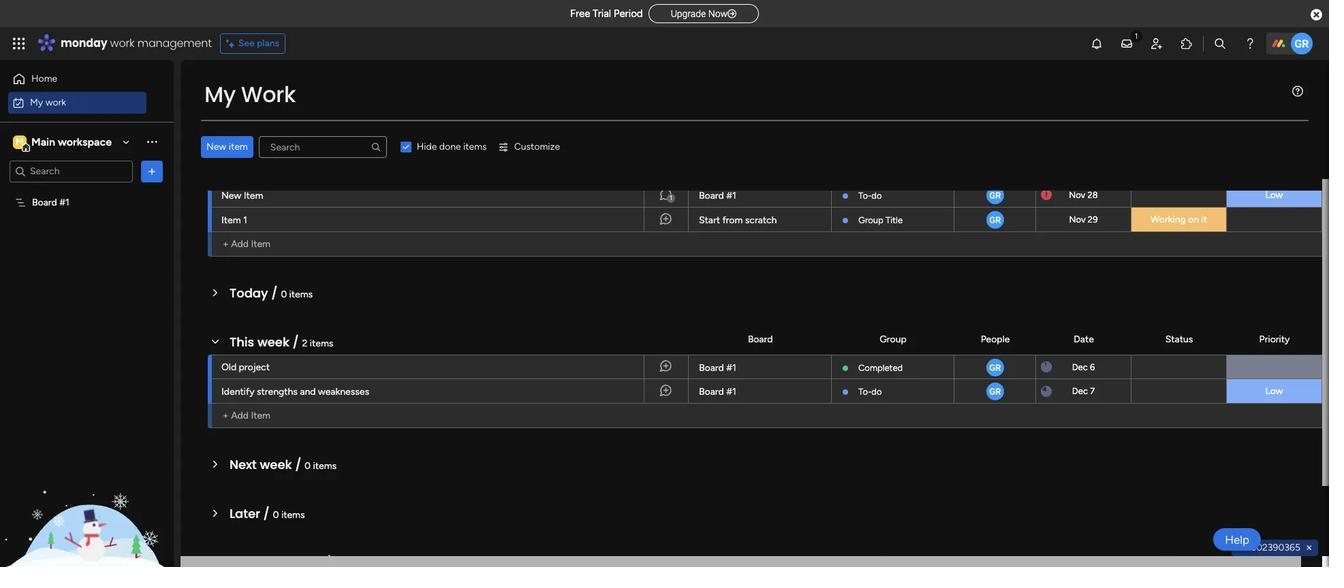 Task type: describe. For each thing, give the bounding box(es) containing it.
items inside "this week / 2 items"
[[310, 338, 333, 350]]

1 add from the top
[[231, 239, 249, 250]]

1 inside button
[[670, 194, 673, 202]]

title
[[886, 215, 903, 226]]

/ right next
[[295, 457, 301, 474]]

greg robinson image
[[1291, 33, 1313, 55]]

monday work management
[[61, 35, 212, 51]]

select product image
[[12, 37, 26, 50]]

new item button
[[201, 136, 253, 158]]

1 + from the top
[[223, 239, 229, 250]]

v2 overdue deadline image
[[1041, 189, 1052, 202]]

upgrade now
[[671, 8, 728, 19]]

1 vertical spatial group
[[880, 334, 907, 345]]

item up item 1 at the left top
[[244, 190, 263, 202]]

invite members image
[[1150, 37, 1164, 50]]

2 priority from the top
[[1260, 554, 1290, 566]]

#1 for 1st board #1 link from the top of the page
[[727, 190, 736, 202]]

group title
[[859, 215, 903, 226]]

item down strengths
[[251, 410, 271, 422]]

work for monday
[[110, 35, 135, 51]]

2 do from the top
[[872, 387, 882, 397]]

see plans button
[[220, 33, 286, 54]]

id: 302390365
[[1238, 542, 1301, 554]]

1 board #1 link from the top
[[697, 183, 823, 208]]

1 image
[[1131, 28, 1143, 43]]

2 greg robinson image from the top
[[985, 210, 1005, 230]]

hide
[[417, 141, 437, 153]]

start
[[699, 215, 720, 226]]

7
[[1090, 386, 1095, 397]]

home
[[31, 73, 57, 84]]

start from scratch
[[699, 215, 777, 226]]

overdue
[[230, 138, 282, 155]]

id:
[[1238, 542, 1249, 554]]

completed
[[859, 363, 903, 373]]

week for next
[[260, 457, 292, 474]]

1 low from the top
[[1266, 189, 1284, 201]]

board #1 inside board #1 list box
[[32, 197, 69, 208]]

1 to-do from the top
[[859, 191, 882, 201]]

lottie animation image
[[0, 430, 174, 568]]

1 date from the top
[[1074, 334, 1094, 345]]

later / 0 items
[[230, 506, 305, 523]]

3
[[295, 142, 300, 153]]

new item
[[221, 190, 263, 202]]

from
[[723, 215, 743, 226]]

item up today / 0 items
[[251, 239, 271, 250]]

2 add from the top
[[231, 410, 249, 422]]

1 vertical spatial 1
[[243, 215, 247, 226]]

period
[[614, 7, 643, 20]]

new for new item
[[206, 141, 226, 153]]

board #1 for 3rd board #1 link
[[699, 386, 736, 398]]

1 to- from the top
[[859, 191, 872, 201]]

inbox image
[[1120, 37, 1134, 50]]

dapulse rightstroke image
[[728, 9, 737, 19]]

main
[[31, 135, 55, 148]]

board #1 for 1st board #1 link from the top of the page
[[699, 190, 736, 202]]

workspace image
[[13, 135, 27, 150]]

strengths
[[257, 386, 298, 398]]

id: 302390365 element
[[1232, 540, 1319, 557]]

0 vertical spatial group
[[859, 215, 884, 226]]

done
[[439, 141, 461, 153]]

new item
[[206, 141, 248, 153]]

items inside overdue / 3 items
[[303, 142, 326, 153]]

2 + add item from the top
[[223, 410, 271, 422]]

see plans
[[238, 37, 279, 49]]

old
[[221, 362, 237, 373]]

identify strengths and weaknesses
[[221, 386, 369, 398]]

3 greg robinson image from the top
[[985, 358, 1005, 378]]

search image
[[371, 142, 381, 153]]

upgrade now link
[[648, 4, 759, 23]]

today
[[230, 285, 268, 302]]

#1 for second board #1 link from the bottom of the page
[[727, 363, 736, 374]]

board #1 for second board #1 link from the bottom of the page
[[699, 363, 736, 374]]

my for my work
[[204, 79, 236, 110]]

items inside next week / 0 items
[[313, 461, 337, 472]]

customize
[[514, 141, 560, 153]]

management
[[137, 35, 212, 51]]

hide done items
[[417, 141, 487, 153]]

#1 inside list box
[[59, 197, 69, 208]]

2 to- from the top
[[859, 387, 872, 397]]

workspace
[[58, 135, 112, 148]]

item
[[229, 141, 248, 153]]

2 vertical spatial group
[[880, 554, 907, 566]]

my for my work
[[30, 96, 43, 108]]

1 button
[[644, 183, 688, 208]]

help button
[[1214, 529, 1261, 551]]

see
[[238, 37, 255, 49]]

notifications image
[[1090, 37, 1104, 50]]

search everything image
[[1214, 37, 1227, 50]]

board inside list box
[[32, 197, 57, 208]]

start from scratch link
[[697, 208, 823, 232]]



Task type: vqa. For each thing, say whether or not it's contained in the screenshot.
dapulse close image
yes



Task type: locate. For each thing, give the bounding box(es) containing it.
upgrade
[[671, 8, 706, 19]]

add
[[231, 239, 249, 250], [231, 410, 249, 422]]

work inside button
[[45, 96, 66, 108]]

1 horizontal spatial work
[[110, 35, 135, 51]]

/ for overdue /
[[286, 138, 292, 155]]

work
[[241, 79, 296, 110]]

item 1
[[221, 215, 247, 226]]

workspace selection element
[[13, 134, 114, 152]]

1 nov from the top
[[1069, 190, 1086, 200]]

0 vertical spatial work
[[110, 35, 135, 51]]

2 nov from the top
[[1070, 215, 1086, 225]]

1 vertical spatial date
[[1074, 554, 1094, 566]]

1 vertical spatial +
[[223, 410, 229, 422]]

1 priority from the top
[[1260, 334, 1290, 345]]

1 status from the top
[[1166, 334, 1193, 345]]

board #1
[[699, 190, 736, 202], [32, 197, 69, 208], [699, 363, 736, 374], [699, 386, 736, 398]]

2 date from the top
[[1074, 554, 1094, 566]]

302390365
[[1251, 542, 1301, 554]]

0 horizontal spatial 0
[[273, 510, 279, 521]]

2 vertical spatial 0
[[273, 510, 279, 521]]

1 vertical spatial nov
[[1070, 215, 1086, 225]]

+ down item 1 at the left top
[[223, 239, 229, 250]]

item
[[244, 190, 263, 202], [221, 215, 241, 226], [251, 239, 271, 250], [251, 410, 271, 422]]

Search in workspace field
[[29, 164, 114, 179]]

2 low from the top
[[1266, 386, 1284, 397]]

1 vertical spatial people
[[981, 554, 1010, 566]]

item down new item in the left top of the page
[[221, 215, 241, 226]]

1 vertical spatial to-
[[859, 387, 872, 397]]

items
[[463, 141, 487, 153], [303, 142, 326, 153], [289, 289, 313, 301], [310, 338, 333, 350], [313, 461, 337, 472], [281, 510, 305, 521]]

0 right today
[[281, 289, 287, 301]]

board #1 list box
[[0, 188, 174, 398]]

dec for old project
[[1072, 362, 1088, 372]]

options image
[[145, 165, 159, 178]]

1 vertical spatial new
[[221, 190, 241, 202]]

project
[[239, 362, 270, 373]]

group
[[859, 215, 884, 226], [880, 334, 907, 345], [880, 554, 907, 566]]

my left work on the left
[[204, 79, 236, 110]]

None search field
[[259, 136, 387, 158]]

0 horizontal spatial my
[[30, 96, 43, 108]]

/ right today
[[271, 285, 278, 302]]

now
[[708, 8, 728, 19]]

my work button
[[8, 92, 147, 113]]

2 horizontal spatial 0
[[305, 461, 311, 472]]

dec left 7
[[1072, 386, 1088, 397]]

1 vertical spatial priority
[[1260, 554, 1290, 566]]

nov 29
[[1070, 215, 1098, 225]]

nov for nov 29
[[1070, 215, 1086, 225]]

2 status from the top
[[1166, 554, 1193, 566]]

next week / 0 items
[[230, 457, 337, 474]]

Filter dashboard by text search field
[[259, 136, 387, 158]]

week right next
[[260, 457, 292, 474]]

my work
[[204, 79, 296, 110]]

0 vertical spatial week
[[257, 334, 290, 351]]

free trial period
[[570, 7, 643, 20]]

greg robinson image
[[985, 185, 1005, 206], [985, 210, 1005, 230], [985, 358, 1005, 378], [985, 382, 1005, 402]]

week
[[257, 334, 290, 351], [260, 457, 292, 474]]

0 vertical spatial dec
[[1072, 362, 1088, 372]]

0 up later / 0 items
[[305, 461, 311, 472]]

1 vertical spatial work
[[45, 96, 66, 108]]

do
[[872, 191, 882, 201], [872, 387, 882, 397]]

main workspace
[[31, 135, 112, 148]]

0 vertical spatial to-do
[[859, 191, 882, 201]]

1 vertical spatial do
[[872, 387, 882, 397]]

to-
[[859, 191, 872, 201], [859, 387, 872, 397]]

/
[[286, 138, 292, 155], [271, 285, 278, 302], [293, 334, 299, 351], [295, 457, 301, 474], [263, 506, 270, 523]]

0 inside today / 0 items
[[281, 289, 287, 301]]

low
[[1266, 189, 1284, 201], [1266, 386, 1284, 397]]

0 vertical spatial low
[[1266, 189, 1284, 201]]

1 horizontal spatial my
[[204, 79, 236, 110]]

help
[[1225, 533, 1250, 547]]

dec left the 6
[[1072, 362, 1088, 372]]

28
[[1088, 190, 1098, 200]]

do up group title
[[872, 191, 882, 201]]

do down completed
[[872, 387, 882, 397]]

0 for today /
[[281, 289, 287, 301]]

work for my
[[45, 96, 66, 108]]

my
[[204, 79, 236, 110], [30, 96, 43, 108]]

to- down completed
[[859, 387, 872, 397]]

work right the monday on the top left
[[110, 35, 135, 51]]

29
[[1088, 215, 1098, 225]]

1 do from the top
[[872, 191, 882, 201]]

/ left the 3
[[286, 138, 292, 155]]

1 vertical spatial low
[[1266, 386, 1284, 397]]

+ add item down item 1 at the left top
[[223, 239, 271, 250]]

scratch
[[745, 215, 777, 226]]

nov left 28
[[1069, 190, 1086, 200]]

0 vertical spatial nov
[[1069, 190, 1086, 200]]

0 vertical spatial 0
[[281, 289, 287, 301]]

2 board #1 link from the top
[[697, 356, 823, 380]]

0 vertical spatial to-
[[859, 191, 872, 201]]

board #1 link
[[697, 183, 823, 208], [697, 356, 823, 380], [697, 380, 823, 404]]

dec for identify strengths and weaknesses
[[1072, 386, 1088, 397]]

1 + add item from the top
[[223, 239, 271, 250]]

items inside today / 0 items
[[289, 289, 313, 301]]

to-do down completed
[[859, 387, 882, 397]]

/ right later in the left of the page
[[263, 506, 270, 523]]

0 vertical spatial + add item
[[223, 239, 271, 250]]

this
[[230, 334, 254, 351]]

1 dec from the top
[[1072, 362, 1088, 372]]

1 vertical spatial week
[[260, 457, 292, 474]]

work down home
[[45, 96, 66, 108]]

next
[[230, 457, 257, 474]]

1
[[670, 194, 673, 202], [243, 215, 247, 226]]

status
[[1166, 334, 1193, 345], [1166, 554, 1193, 566]]

#1
[[727, 190, 736, 202], [59, 197, 69, 208], [727, 363, 736, 374], [727, 386, 736, 398]]

1 horizontal spatial 0
[[281, 289, 287, 301]]

0 inside later / 0 items
[[273, 510, 279, 521]]

monday
[[61, 35, 107, 51]]

it
[[1202, 214, 1208, 226]]

people
[[981, 334, 1010, 345], [981, 554, 1010, 566]]

1 vertical spatial status
[[1166, 554, 1193, 566]]

1 horizontal spatial 1
[[670, 194, 673, 202]]

dec 6
[[1072, 362, 1095, 372]]

help image
[[1244, 37, 1257, 50]]

working
[[1151, 214, 1186, 226]]

new
[[206, 141, 226, 153], [221, 190, 241, 202]]

0 horizontal spatial 1
[[243, 215, 247, 226]]

1 people from the top
[[981, 334, 1010, 345]]

on
[[1189, 214, 1199, 226]]

my down home
[[30, 96, 43, 108]]

board
[[699, 190, 724, 202], [32, 197, 57, 208], [748, 334, 773, 345], [699, 363, 724, 374], [699, 386, 724, 398], [748, 554, 773, 566]]

week for this
[[257, 334, 290, 351]]

remove image
[[1304, 543, 1315, 554]]

nov for nov 28
[[1069, 190, 1086, 200]]

0 vertical spatial do
[[872, 191, 882, 201]]

0 horizontal spatial work
[[45, 96, 66, 108]]

2
[[302, 338, 308, 350]]

identify
[[221, 386, 255, 398]]

add down item 1 at the left top
[[231, 239, 249, 250]]

0 vertical spatial priority
[[1260, 334, 1290, 345]]

weaknesses
[[318, 386, 369, 398]]

2 dec from the top
[[1072, 386, 1088, 397]]

0 vertical spatial add
[[231, 239, 249, 250]]

new up item 1 at the left top
[[221, 190, 241, 202]]

1 vertical spatial dec
[[1072, 386, 1088, 397]]

4 greg robinson image from the top
[[985, 382, 1005, 402]]

new inside button
[[206, 141, 226, 153]]

0 vertical spatial new
[[206, 141, 226, 153]]

this week / 2 items
[[230, 334, 333, 351]]

+ down identify
[[223, 410, 229, 422]]

2 + from the top
[[223, 410, 229, 422]]

workspace options image
[[145, 135, 159, 149]]

0
[[281, 289, 287, 301], [305, 461, 311, 472], [273, 510, 279, 521]]

0 vertical spatial status
[[1166, 334, 1193, 345]]

customize button
[[492, 136, 566, 158]]

1 vertical spatial to-do
[[859, 387, 882, 397]]

later
[[230, 506, 260, 523]]

my work
[[30, 96, 66, 108]]

menu image
[[1293, 86, 1304, 97]]

m
[[16, 136, 24, 148]]

1 greg robinson image from the top
[[985, 185, 1005, 206]]

week left 2
[[257, 334, 290, 351]]

nov
[[1069, 190, 1086, 200], [1070, 215, 1086, 225]]

new left item
[[206, 141, 226, 153]]

option
[[0, 190, 174, 193]]

/ left 2
[[293, 334, 299, 351]]

old project
[[221, 362, 270, 373]]

free
[[570, 7, 590, 20]]

2 to-do from the top
[[859, 387, 882, 397]]

dapulse close image
[[1311, 8, 1323, 22]]

home button
[[8, 68, 147, 90]]

/ for today /
[[271, 285, 278, 302]]

dec
[[1072, 362, 1088, 372], [1072, 386, 1088, 397]]

#1 for 3rd board #1 link
[[727, 386, 736, 398]]

0 vertical spatial 1
[[670, 194, 673, 202]]

working on it
[[1151, 214, 1208, 226]]

1 vertical spatial + add item
[[223, 410, 271, 422]]

new for new item
[[221, 190, 241, 202]]

to-do
[[859, 191, 882, 201], [859, 387, 882, 397]]

1 vertical spatial add
[[231, 410, 249, 422]]

+ add item down identify
[[223, 410, 271, 422]]

0 right later in the left of the page
[[273, 510, 279, 521]]

0 inside next week / 0 items
[[305, 461, 311, 472]]

my inside 'my work' button
[[30, 96, 43, 108]]

plans
[[257, 37, 279, 49]]

add down identify
[[231, 410, 249, 422]]

to-do up group title
[[859, 191, 882, 201]]

1 vertical spatial 0
[[305, 461, 311, 472]]

0 vertical spatial people
[[981, 334, 1010, 345]]

3 board #1 link from the top
[[697, 380, 823, 404]]

0 vertical spatial date
[[1074, 334, 1094, 345]]

nov left 29
[[1070, 215, 1086, 225]]

trial
[[593, 7, 611, 20]]

to- up group title
[[859, 191, 872, 201]]

dec 7
[[1072, 386, 1095, 397]]

nov 28
[[1069, 190, 1098, 200]]

priority
[[1260, 334, 1290, 345], [1260, 554, 1290, 566]]

/ for later /
[[263, 506, 270, 523]]

apps image
[[1180, 37, 1194, 50]]

overdue / 3 items
[[230, 138, 326, 155]]

and
[[300, 386, 316, 398]]

0 for later /
[[273, 510, 279, 521]]

0 vertical spatial +
[[223, 239, 229, 250]]

date
[[1074, 334, 1094, 345], [1074, 554, 1094, 566]]

6
[[1090, 362, 1095, 372]]

+ add item
[[223, 239, 271, 250], [223, 410, 271, 422]]

2 people from the top
[[981, 554, 1010, 566]]

today / 0 items
[[230, 285, 313, 302]]

items inside later / 0 items
[[281, 510, 305, 521]]

lottie animation element
[[0, 430, 174, 568]]



